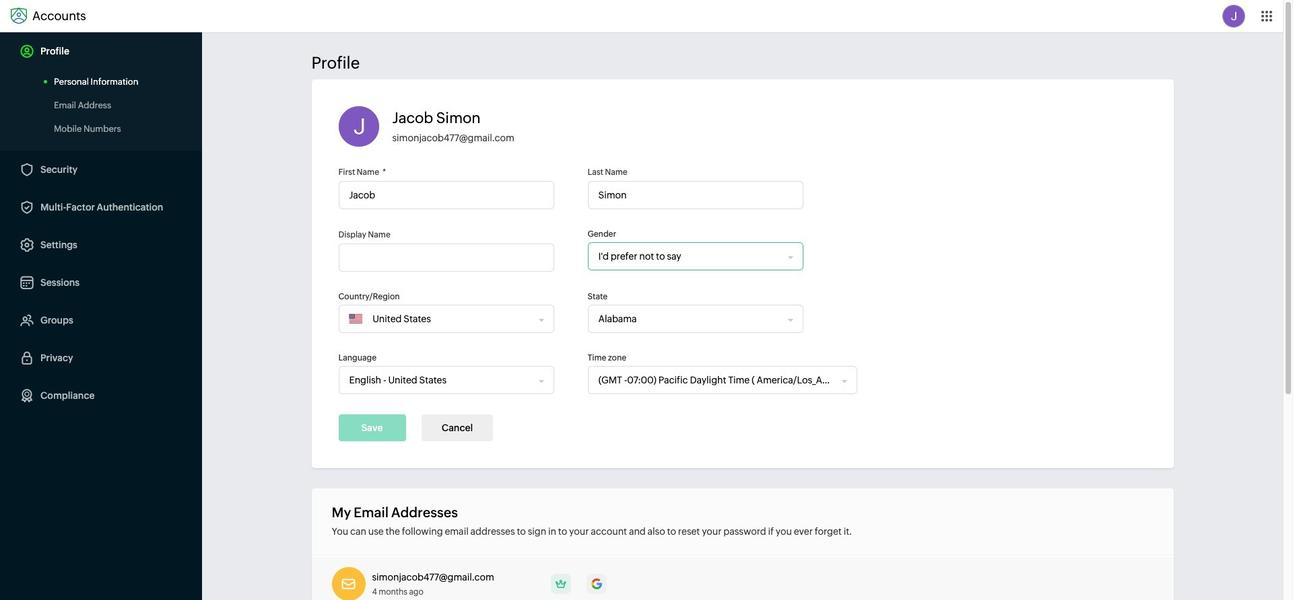 Task type: describe. For each thing, give the bounding box(es) containing it.
primary image
[[551, 575, 571, 595]]



Task type: locate. For each thing, give the bounding box(es) containing it.
None text field
[[339, 181, 554, 210], [588, 181, 803, 210], [339, 244, 554, 272], [339, 181, 554, 210], [588, 181, 803, 210], [339, 244, 554, 272]]

None field
[[589, 243, 789, 270], [363, 306, 534, 333], [589, 306, 789, 333], [339, 367, 539, 394], [589, 367, 843, 394], [589, 243, 789, 270], [363, 306, 534, 333], [589, 306, 789, 333], [339, 367, 539, 394], [589, 367, 843, 394]]



Task type: vqa. For each thing, say whether or not it's contained in the screenshot.
and to the left
no



